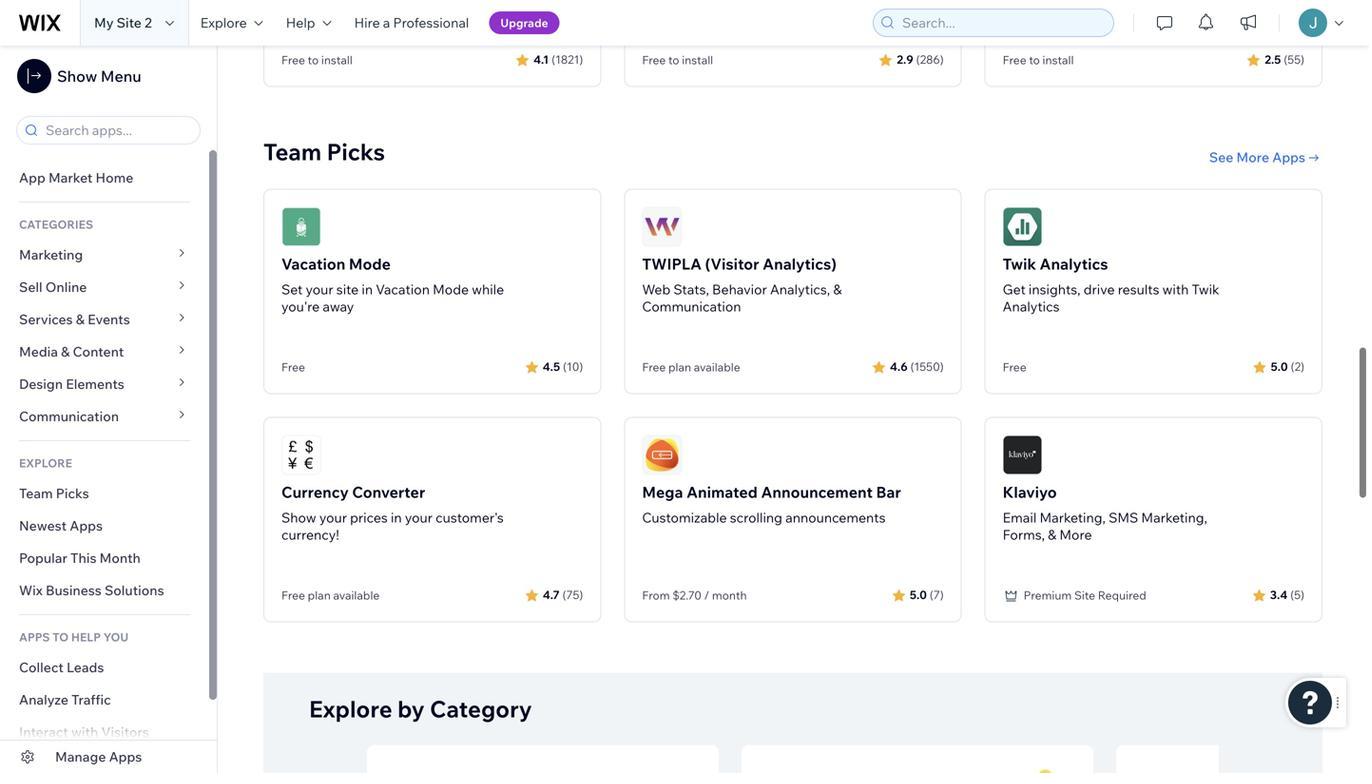 Task type: describe. For each thing, give the bounding box(es) containing it.
premium site required
[[1024, 588, 1147, 603]]

(visitor
[[706, 255, 760, 274]]

online
[[45, 279, 87, 295]]

manage apps
[[55, 749, 142, 765]]

& inside twipla (visitor analytics) web stats, behavior analytics, & communication
[[834, 281, 842, 298]]

set
[[282, 281, 303, 298]]

plan for currency
[[308, 588, 331, 603]]

0 vertical spatial team picks
[[264, 138, 385, 166]]

(10)
[[563, 360, 583, 374]]

elements
[[66, 376, 124, 392]]

in for mode
[[362, 281, 373, 298]]

apps for manage apps
[[109, 749, 142, 765]]

home
[[96, 169, 133, 186]]

results
[[1118, 281, 1160, 298]]

month
[[100, 550, 141, 567]]

wix business solutions
[[19, 582, 164, 599]]

popular this month
[[19, 550, 141, 567]]

sell online category icon image
[[980, 768, 1071, 773]]

popular this month link
[[0, 542, 209, 575]]

with inside twik analytics get insights, drive results with twik analytics
[[1163, 281, 1190, 298]]

twipla (visitor analytics) web stats, behavior analytics, & communication
[[642, 255, 842, 315]]

media & content link
[[0, 336, 209, 368]]

your for currency
[[319, 509, 347, 526]]

converter
[[352, 483, 425, 502]]

more inside see more apps button
[[1237, 149, 1270, 166]]

apps to help you
[[19, 630, 129, 645]]

solutions
[[105, 582, 164, 599]]

currency!
[[282, 527, 339, 543]]

plan for twipla
[[669, 360, 692, 374]]

2.9 (286)
[[897, 52, 944, 67]]

free plan available for currency
[[282, 588, 380, 603]]

twik analytics logo image
[[1003, 207, 1043, 247]]

5.0 for twik analytics
[[1272, 360, 1289, 374]]

/
[[705, 588, 710, 603]]

behavior
[[713, 281, 768, 298]]

by
[[398, 695, 425, 724]]

klaviyo email marketing, sms marketing, forms, & more
[[1003, 483, 1208, 543]]

free for 2.5 (55)
[[1003, 53, 1027, 67]]

(286)
[[917, 52, 944, 67]]

vacation mode set your site in vacation mode while you're away
[[282, 255, 504, 315]]

free to install for 4.1 (1821)
[[282, 53, 353, 67]]

3.4 (5)
[[1271, 588, 1305, 602]]

install for 2.9 (286)
[[682, 53, 714, 67]]

get
[[1003, 281, 1026, 298]]

sell online link
[[0, 271, 209, 303]]

show menu
[[57, 67, 141, 86]]

interact with visitors
[[19, 724, 149, 741]]

design elements link
[[0, 368, 209, 401]]

1 marketing, from the left
[[1040, 509, 1106, 526]]

category
[[430, 695, 532, 724]]

free plan available for twipla
[[642, 360, 741, 374]]

communication inside sidebar element
[[19, 408, 122, 425]]

manage apps link
[[0, 741, 217, 773]]

business
[[46, 582, 102, 599]]

2.9
[[897, 52, 914, 67]]

month
[[712, 588, 747, 603]]

stats,
[[674, 281, 710, 298]]

services
[[19, 311, 73, 328]]

4.5 (10)
[[543, 360, 583, 374]]

install for 2.5 (55)
[[1043, 53, 1075, 67]]

4.6 (1550)
[[890, 360, 944, 374]]

Search apps... field
[[40, 117, 194, 144]]

klaviyo
[[1003, 483, 1058, 502]]

newest apps
[[19, 518, 103, 534]]

4.7
[[543, 588, 560, 602]]

1 horizontal spatial twik
[[1193, 281, 1220, 298]]

required
[[1099, 588, 1147, 603]]

marketing link
[[0, 239, 209, 271]]

twipla
[[642, 255, 702, 274]]

analyze
[[19, 692, 68, 708]]

1 horizontal spatial vacation
[[376, 281, 430, 298]]

free for 4.1 (1821)
[[282, 53, 305, 67]]

0 vertical spatial team
[[264, 138, 322, 166]]

0 vertical spatial analytics
[[1040, 255, 1109, 274]]

2
[[145, 14, 152, 31]]

see
[[1210, 149, 1234, 166]]

communication link
[[0, 401, 209, 433]]

free down you're on the left of the page
[[282, 360, 305, 374]]

customer's
[[436, 509, 504, 526]]

1 vertical spatial analytics
[[1003, 298, 1060, 315]]

away
[[323, 298, 354, 315]]

hire a professional
[[354, 14, 469, 31]]

2.5
[[1266, 52, 1282, 67]]

sidebar element
[[0, 46, 218, 773]]

5.0 (7)
[[910, 588, 944, 602]]

free to install for 2.5 (55)
[[1003, 53, 1075, 67]]

interact with visitors link
[[0, 716, 209, 749]]

team picks inside sidebar element
[[19, 485, 89, 502]]

marketing
[[19, 246, 83, 263]]

your for vacation
[[306, 281, 334, 298]]

from $2.70 / month
[[642, 588, 747, 603]]

(7)
[[930, 588, 944, 602]]

currency
[[282, 483, 349, 502]]

explore for explore by category
[[309, 695, 393, 724]]

upgrade button
[[489, 11, 560, 34]]

currency converter logo image
[[282, 435, 322, 475]]

wix
[[19, 582, 43, 599]]

sell
[[19, 279, 42, 295]]

1 horizontal spatial mode
[[433, 281, 469, 298]]

collect leads
[[19, 659, 104, 676]]

services & events link
[[0, 303, 209, 336]]

analyze traffic link
[[0, 684, 209, 716]]

$2.70
[[673, 588, 702, 603]]

app
[[19, 169, 45, 186]]

apps for newest apps
[[70, 518, 103, 534]]

announcement
[[762, 483, 873, 502]]

to for 4.1
[[308, 53, 319, 67]]

analytics,
[[771, 281, 831, 298]]



Task type: vqa. For each thing, say whether or not it's contained in the screenshot.


Task type: locate. For each thing, give the bounding box(es) containing it.
1 vertical spatial explore
[[309, 695, 393, 724]]

3 to from the left
[[1030, 53, 1041, 67]]

services & events
[[19, 311, 130, 328]]

0 horizontal spatial install
[[321, 53, 353, 67]]

1 vertical spatial apps
[[70, 518, 103, 534]]

0 vertical spatial more
[[1237, 149, 1270, 166]]

apps inside "link"
[[109, 749, 142, 765]]

1 horizontal spatial site
[[1075, 588, 1096, 603]]

with up manage
[[71, 724, 98, 741]]

1 horizontal spatial free plan available
[[642, 360, 741, 374]]

sms
[[1109, 509, 1139, 526]]

my
[[94, 14, 114, 31]]

0 vertical spatial vacation
[[282, 255, 346, 274]]

twik
[[1003, 255, 1037, 274], [1193, 281, 1220, 298]]

analytics
[[1040, 255, 1109, 274], [1003, 298, 1060, 315]]

you're
[[282, 298, 320, 315]]

0 horizontal spatial picks
[[56, 485, 89, 502]]

to for 2.5
[[1030, 53, 1041, 67]]

forms,
[[1003, 527, 1046, 543]]

1 horizontal spatial show
[[282, 509, 316, 526]]

explore
[[19, 456, 72, 470]]

site
[[337, 281, 359, 298]]

2 to from the left
[[669, 53, 680, 67]]

& right analytics,
[[834, 281, 842, 298]]

0 horizontal spatial show
[[57, 67, 97, 86]]

0 vertical spatial twik
[[1003, 255, 1037, 274]]

vacation
[[282, 255, 346, 274], [376, 281, 430, 298]]

1 horizontal spatial team
[[264, 138, 322, 166]]

marketing, right sms
[[1142, 509, 1208, 526]]

1 free to install from the left
[[282, 53, 353, 67]]

apps
[[19, 630, 50, 645]]

popular
[[19, 550, 67, 567]]

0 horizontal spatial apps
[[70, 518, 103, 534]]

free down web
[[642, 360, 666, 374]]

free to install for 2.9 (286)
[[642, 53, 714, 67]]

collect leads link
[[0, 652, 209, 684]]

1 horizontal spatial free to install
[[642, 53, 714, 67]]

premium
[[1024, 588, 1072, 603]]

to for 2.9
[[669, 53, 680, 67]]

1 horizontal spatial to
[[669, 53, 680, 67]]

team picks down explore
[[19, 485, 89, 502]]

site for premium
[[1075, 588, 1096, 603]]

0 horizontal spatial to
[[308, 53, 319, 67]]

1 horizontal spatial explore
[[309, 695, 393, 724]]

your inside vacation mode set your site in vacation mode while you're away
[[306, 281, 334, 298]]

in inside currency converter show your prices in your customer's currency!
[[391, 509, 402, 526]]

0 horizontal spatial site
[[117, 14, 142, 31]]

1 vertical spatial team picks
[[19, 485, 89, 502]]

leads
[[67, 659, 104, 676]]

& inside services & events link
[[76, 311, 85, 328]]

1 horizontal spatial more
[[1237, 149, 1270, 166]]

twik analytics get insights, drive results with twik analytics
[[1003, 255, 1220, 315]]

1 vertical spatial show
[[282, 509, 316, 526]]

currency converter show your prices in your customer's currency!
[[282, 483, 504, 543]]

1 vertical spatial site
[[1075, 588, 1096, 603]]

to
[[53, 630, 69, 645]]

free for 4.6 (1550)
[[642, 360, 666, 374]]

2 marketing, from the left
[[1142, 509, 1208, 526]]

(75)
[[563, 588, 583, 602]]

free down search... field
[[1003, 53, 1027, 67]]

free right '(1821)'
[[642, 53, 666, 67]]

1 vertical spatial picks
[[56, 485, 89, 502]]

your down converter
[[405, 509, 433, 526]]

4.1 (1821)
[[534, 52, 583, 67]]

analyze traffic
[[19, 692, 111, 708]]

free down 'currency!' at the left
[[282, 588, 305, 603]]

& inside "media & content" link
[[61, 343, 70, 360]]

design
[[19, 376, 63, 392]]

0 vertical spatial available
[[694, 360, 741, 374]]

available for analytics)
[[694, 360, 741, 374]]

2 vertical spatial apps
[[109, 749, 142, 765]]

1 horizontal spatial apps
[[109, 749, 142, 765]]

events
[[88, 311, 130, 328]]

1 horizontal spatial with
[[1163, 281, 1190, 298]]

0 vertical spatial explore
[[201, 14, 247, 31]]

plan down 'currency!' at the left
[[308, 588, 331, 603]]

free for 4.7 (75)
[[282, 588, 305, 603]]

show
[[57, 67, 97, 86], [282, 509, 316, 526]]

free down help at top left
[[282, 53, 305, 67]]

0 horizontal spatial twik
[[1003, 255, 1037, 274]]

show menu button
[[17, 59, 141, 93]]

insights,
[[1029, 281, 1081, 298]]

2 horizontal spatial apps
[[1273, 149, 1306, 166]]

1 vertical spatial twik
[[1193, 281, 1220, 298]]

you
[[103, 630, 129, 645]]

0 vertical spatial communication
[[642, 298, 742, 315]]

0 horizontal spatial plan
[[308, 588, 331, 603]]

2 install from the left
[[682, 53, 714, 67]]

scrolling
[[730, 509, 783, 526]]

vacation mode logo image
[[282, 207, 322, 247]]

explore right 2
[[201, 14, 247, 31]]

0 horizontal spatial vacation
[[282, 255, 346, 274]]

& right forms, on the right
[[1049, 527, 1057, 543]]

1 vertical spatial in
[[391, 509, 402, 526]]

1 vertical spatial free plan available
[[282, 588, 380, 603]]

1 horizontal spatial picks
[[327, 138, 385, 166]]

4.7 (75)
[[543, 588, 583, 602]]

twik right results
[[1193, 281, 1220, 298]]

5.0 left (2) at the top
[[1272, 360, 1289, 374]]

apps down visitors
[[109, 749, 142, 765]]

klaviyo logo image
[[1003, 435, 1043, 475]]

1 horizontal spatial install
[[682, 53, 714, 67]]

this
[[70, 550, 97, 567]]

show inside currency converter show your prices in your customer's currency!
[[282, 509, 316, 526]]

(55)
[[1285, 52, 1305, 67]]

0 vertical spatial site
[[117, 14, 142, 31]]

analytics)
[[763, 255, 837, 274]]

team
[[264, 138, 322, 166], [19, 485, 53, 502]]

your up 'currency!' at the left
[[319, 509, 347, 526]]

1 vertical spatial communication
[[19, 408, 122, 425]]

team picks link
[[0, 478, 209, 510]]

4.5
[[543, 360, 560, 374]]

with
[[1163, 281, 1190, 298], [71, 724, 98, 741]]

interact
[[19, 724, 68, 741]]

communication down design elements
[[19, 408, 122, 425]]

1 install from the left
[[321, 53, 353, 67]]

a
[[383, 14, 390, 31]]

1 horizontal spatial available
[[694, 360, 741, 374]]

1 horizontal spatial 5.0
[[1272, 360, 1289, 374]]

in for converter
[[391, 509, 402, 526]]

mode left while
[[433, 281, 469, 298]]

0 vertical spatial plan
[[669, 360, 692, 374]]

1 vertical spatial with
[[71, 724, 98, 741]]

free plan available down 'currency!' at the left
[[282, 588, 380, 603]]

0 vertical spatial free plan available
[[642, 360, 741, 374]]

see more apps
[[1210, 149, 1306, 166]]

help
[[286, 14, 315, 31]]

0 vertical spatial with
[[1163, 281, 1190, 298]]

free plan available down stats,
[[642, 360, 741, 374]]

app market home link
[[0, 162, 209, 194]]

marketing, down klaviyo
[[1040, 509, 1106, 526]]

1 horizontal spatial in
[[391, 509, 402, 526]]

1 horizontal spatial team picks
[[264, 138, 385, 166]]

(5)
[[1291, 588, 1305, 602]]

apps up 'this'
[[70, 518, 103, 534]]

5.0 for mega animated announcement bar
[[910, 588, 927, 602]]

0 horizontal spatial team
[[19, 485, 53, 502]]

team picks
[[264, 138, 385, 166], [19, 485, 89, 502]]

plan
[[669, 360, 692, 374], [308, 588, 331, 603]]

0 horizontal spatial available
[[333, 588, 380, 603]]

vacation right site
[[376, 281, 430, 298]]

team up vacation mode logo
[[264, 138, 322, 166]]

apps right see at the top right of the page
[[1273, 149, 1306, 166]]

team down explore
[[19, 485, 53, 502]]

0 vertical spatial mode
[[349, 255, 391, 274]]

site right the premium
[[1075, 588, 1096, 603]]

1 vertical spatial team
[[19, 485, 53, 502]]

newest apps link
[[0, 510, 209, 542]]

analytics up insights,
[[1040, 255, 1109, 274]]

0 horizontal spatial free plan available
[[282, 588, 380, 603]]

1 horizontal spatial plan
[[669, 360, 692, 374]]

4.6
[[890, 360, 908, 374]]

market
[[48, 169, 93, 186]]

picks inside sidebar element
[[56, 485, 89, 502]]

0 horizontal spatial communication
[[19, 408, 122, 425]]

& right media
[[61, 343, 70, 360]]

available down 'currency!' at the left
[[333, 588, 380, 603]]

menu
[[101, 67, 141, 86]]

design elements
[[19, 376, 124, 392]]

1 vertical spatial plan
[[308, 588, 331, 603]]

2 horizontal spatial to
[[1030, 53, 1041, 67]]

3.4
[[1271, 588, 1288, 602]]

communication inside twipla (visitor analytics) web stats, behavior analytics, & communication
[[642, 298, 742, 315]]

in inside vacation mode set your site in vacation mode while you're away
[[362, 281, 373, 298]]

2 horizontal spatial install
[[1043, 53, 1075, 67]]

1 horizontal spatial communication
[[642, 298, 742, 315]]

1 vertical spatial mode
[[433, 281, 469, 298]]

mega
[[642, 483, 684, 502]]

customizable
[[642, 509, 727, 526]]

email
[[1003, 509, 1037, 526]]

2 free to install from the left
[[642, 53, 714, 67]]

categories
[[19, 217, 93, 232]]

team inside sidebar element
[[19, 485, 53, 502]]

Search... field
[[897, 10, 1108, 36]]

your up away
[[306, 281, 334, 298]]

available down behavior
[[694, 360, 741, 374]]

0 vertical spatial apps
[[1273, 149, 1306, 166]]

2 horizontal spatial free to install
[[1003, 53, 1075, 67]]

1 vertical spatial more
[[1060, 527, 1093, 543]]

free for 2.9 (286)
[[642, 53, 666, 67]]

explore for explore
[[201, 14, 247, 31]]

0 horizontal spatial 5.0
[[910, 588, 927, 602]]

0 horizontal spatial more
[[1060, 527, 1093, 543]]

1 vertical spatial 5.0
[[910, 588, 927, 602]]

0 vertical spatial 5.0
[[1272, 360, 1289, 374]]

0 horizontal spatial team picks
[[19, 485, 89, 502]]

apps inside 'link'
[[70, 518, 103, 534]]

bar
[[877, 483, 902, 502]]

twik up get at the right of page
[[1003, 255, 1037, 274]]

0 horizontal spatial mode
[[349, 255, 391, 274]]

in
[[362, 281, 373, 298], [391, 509, 402, 526]]

more inside klaviyo email marketing, sms marketing, forms, & more
[[1060, 527, 1093, 543]]

1 vertical spatial vacation
[[376, 281, 430, 298]]

apps inside button
[[1273, 149, 1306, 166]]

0 vertical spatial picks
[[327, 138, 385, 166]]

3 free to install from the left
[[1003, 53, 1075, 67]]

0 horizontal spatial in
[[362, 281, 373, 298]]

5.0 left (7)
[[910, 588, 927, 602]]

my site 2
[[94, 14, 152, 31]]

1 to from the left
[[308, 53, 319, 67]]

available for show
[[333, 588, 380, 603]]

2.5 (55)
[[1266, 52, 1305, 67]]

communication down stats,
[[642, 298, 742, 315]]

0 vertical spatial show
[[57, 67, 97, 86]]

install for 4.1 (1821)
[[321, 53, 353, 67]]

(2)
[[1292, 360, 1305, 374]]

mode up site
[[349, 255, 391, 274]]

your
[[306, 281, 334, 298], [319, 509, 347, 526], [405, 509, 433, 526]]

more right forms, on the right
[[1060, 527, 1093, 543]]

with inside interact with visitors link
[[71, 724, 98, 741]]

0 horizontal spatial with
[[71, 724, 98, 741]]

more right see at the top right of the page
[[1237, 149, 1270, 166]]

show up 'currency!' at the left
[[282, 509, 316, 526]]

explore left by
[[309, 695, 393, 724]]

free down get at the right of page
[[1003, 360, 1027, 374]]

mega animated announcement bar logo image
[[642, 435, 682, 475]]

& left events
[[76, 311, 85, 328]]

1 vertical spatial available
[[333, 588, 380, 603]]

twipla (visitor analytics) logo image
[[642, 207, 682, 247]]

content
[[73, 343, 124, 360]]

site left 2
[[117, 14, 142, 31]]

traffic
[[71, 692, 111, 708]]

0 horizontal spatial marketing,
[[1040, 509, 1106, 526]]

explore by category
[[309, 695, 532, 724]]

& inside klaviyo email marketing, sms marketing, forms, & more
[[1049, 527, 1057, 543]]

show inside button
[[57, 67, 97, 86]]

vacation up set
[[282, 255, 346, 274]]

0 vertical spatial in
[[362, 281, 373, 298]]

0 horizontal spatial explore
[[201, 14, 247, 31]]

analytics down get at the right of page
[[1003, 298, 1060, 315]]

sell online
[[19, 279, 87, 295]]

1 horizontal spatial marketing,
[[1142, 509, 1208, 526]]

plan down stats,
[[669, 360, 692, 374]]

see more apps button
[[1210, 149, 1323, 166]]

media
[[19, 343, 58, 360]]

site for my
[[117, 14, 142, 31]]

(1550)
[[911, 360, 944, 374]]

3 install from the left
[[1043, 53, 1075, 67]]

team picks up vacation mode logo
[[264, 138, 385, 166]]

manage
[[55, 749, 106, 765]]

0 horizontal spatial free to install
[[282, 53, 353, 67]]

hire
[[354, 14, 380, 31]]

help
[[71, 630, 101, 645]]

available
[[694, 360, 741, 374], [333, 588, 380, 603]]

in down converter
[[391, 509, 402, 526]]

marketing,
[[1040, 509, 1106, 526], [1142, 509, 1208, 526]]

explore
[[201, 14, 247, 31], [309, 695, 393, 724]]

with right results
[[1163, 281, 1190, 298]]

in right site
[[362, 281, 373, 298]]

show left menu
[[57, 67, 97, 86]]

app market home
[[19, 169, 133, 186]]



